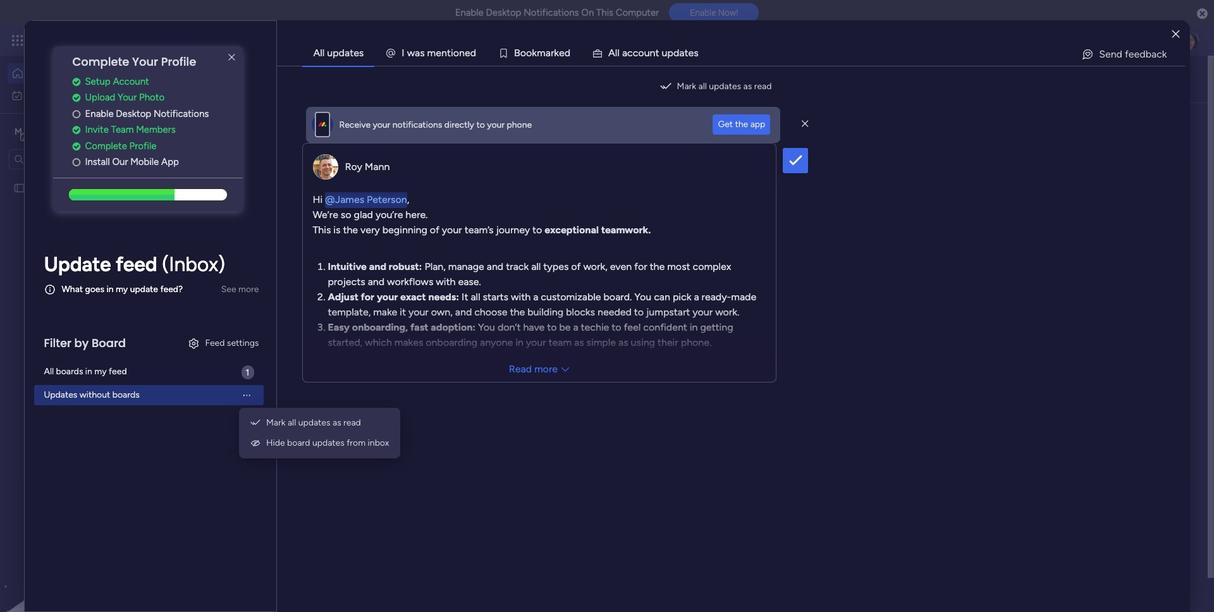 Task type: describe. For each thing, give the bounding box(es) containing it.
fast
[[410, 321, 428, 333]]

3 n from the left
[[650, 47, 655, 59]]

0 horizontal spatial workspace
[[54, 126, 104, 138]]

circle o image for enable
[[72, 109, 80, 119]]

your inside good afternoon, james! quickly access your recent boards, inbox and workspaces
[[289, 79, 309, 91]]

is
[[333, 224, 341, 236]]

updates inside button
[[709, 81, 741, 92]]

access
[[255, 79, 286, 91]]

feedback
[[1125, 48, 1167, 60]]

1 vertical spatial lottie animation element
[[0, 484, 161, 612]]

enable for enable now!
[[690, 8, 716, 18]]

read
[[509, 363, 532, 375]]

desktop for enable desktop notifications
[[116, 108, 151, 119]]

it
[[462, 291, 468, 303]]

enable for enable desktop notifications
[[85, 108, 114, 119]]

1 vertical spatial update
[[251, 327, 290, 341]]

easy
[[328, 321, 350, 333]]

1 vertical spatial (inbox)
[[319, 327, 356, 341]]

component image
[[249, 276, 261, 287]]

to right directly
[[476, 119, 485, 130]]

made
[[731, 291, 756, 303]]

using
[[631, 336, 655, 348]]

check circle image
[[72, 125, 80, 135]]

my workspaces
[[251, 501, 332, 515]]

track
[[506, 261, 529, 273]]

notifications for enable desktop notifications on this computer
[[524, 7, 579, 18]]

settings
[[227, 338, 259, 348]]

dapulse close image
[[1197, 8, 1208, 20]]

adoption:
[[431, 321, 476, 333]]

1 c from the left
[[627, 47, 633, 59]]

d for a l l a c c o u n t u p d a t e s
[[673, 47, 679, 59]]

see for see more
[[221, 284, 236, 295]]

monday work management
[[56, 33, 196, 47]]

2 n from the left
[[459, 47, 465, 59]]

check circle image for complete
[[72, 142, 80, 151]]

main inside workspace selection element
[[29, 126, 51, 138]]

i
[[451, 47, 453, 59]]

Search in workspace field
[[27, 152, 106, 166]]

you inside the it all starts with a customizable board. you can pick a ready-made template, make it your own, and choose the building blocks needed to jumpstart your work.
[[634, 291, 652, 303]]

0 vertical spatial this
[[596, 7, 613, 18]]

a right a
[[622, 47, 627, 59]]

d for i w a s m e n t i o n e d
[[470, 47, 476, 59]]

a right b
[[546, 47, 551, 59]]

invite team members
[[85, 124, 176, 136]]

2 c from the left
[[633, 47, 638, 59]]

in right goes
[[107, 284, 114, 295]]

collaborating
[[476, 433, 536, 445]]

b
[[514, 47, 520, 59]]

with inside plan, manage and track all types of work, even for the most complex projects and workflows with ease.
[[436, 276, 456, 288]]

feed settings button
[[182, 333, 264, 353]]

all inside menu item
[[288, 417, 296, 428]]

your inside hi @james peterson , we're so glad you're here. this is the very beginning of your team's journey to exceptional teamwork.
[[442, 224, 462, 236]]

1 vertical spatial feed
[[292, 327, 316, 341]]

your right the receive
[[373, 119, 390, 130]]

p
[[667, 47, 673, 59]]

send feedback
[[1099, 48, 1167, 60]]

even
[[610, 261, 632, 273]]

james peterson image
[[1179, 30, 1199, 51]]

manage
[[448, 261, 484, 273]]

1 k from the left
[[532, 47, 537, 59]]

select product image
[[11, 34, 24, 47]]

filter
[[44, 335, 71, 351]]

team
[[111, 124, 134, 136]]

we're
[[313, 209, 338, 221]]

menu menu
[[244, 413, 395, 453]]

2 horizontal spatial work
[[265, 278, 284, 288]]

plans
[[238, 35, 259, 46]]

getting
[[700, 321, 733, 333]]

most
[[667, 261, 690, 273]]

mark all updates as read button
[[654, 77, 777, 97]]

all updates
[[313, 47, 364, 59]]

invite for invite your teammates and start collaborating
[[329, 433, 354, 445]]

all inside plan, manage and track all types of work, even for the most complex projects and workflows with ease.
[[531, 261, 541, 273]]

recently visited
[[251, 129, 335, 143]]

all for all updates
[[313, 47, 325, 59]]

a inside 'you don't have to be a techie to feel confident in getting started, which makes onboarding anyone in your team as simple as using their phone.'
[[573, 321, 578, 333]]

1 vertical spatial management
[[286, 278, 339, 288]]

which
[[365, 336, 392, 348]]

2 u from the left
[[662, 47, 667, 59]]

all boards in my feed
[[44, 366, 127, 377]]

work management > main workspace
[[265, 278, 412, 288]]

this inside hi @james peterson , we're so glad you're here. this is the very beginning of your team's journey to exceptional teamwork.
[[313, 224, 331, 236]]

blocks
[[566, 306, 595, 318]]

good
[[218, 67, 240, 77]]

m for e
[[427, 47, 436, 59]]

m for a
[[537, 47, 546, 59]]

all for all boards in my feed
[[44, 366, 54, 377]]

0 vertical spatial feed
[[116, 252, 157, 276]]

plan, manage and track all types of work, even for the most complex projects and workflows with ease.
[[328, 261, 731, 288]]

updates
[[44, 390, 77, 400]]

my for my work
[[28, 89, 40, 100]]

goes
[[85, 284, 104, 295]]

all inside button
[[698, 81, 707, 92]]

hide board updates from inbox menu item
[[244, 433, 395, 453]]

mark inside button
[[677, 81, 696, 92]]

send
[[1099, 48, 1122, 60]]

get the app
[[718, 119, 765, 130]]

anyone
[[480, 336, 513, 348]]

test inside test list box
[[30, 182, 46, 193]]

teammates
[[380, 433, 431, 445]]

phone
[[507, 119, 532, 130]]

glad
[[354, 209, 373, 221]]

your down 'ready-'
[[693, 306, 713, 318]]

upload your photo link
[[72, 91, 243, 105]]

to left the be
[[547, 321, 557, 333]]

0 horizontal spatial (inbox)
[[162, 252, 225, 276]]

here.
[[406, 209, 428, 221]]

1 l from the left
[[615, 47, 617, 59]]

setup
[[85, 76, 110, 87]]

as inside button
[[743, 81, 752, 92]]

invite your teammates and start collaborating
[[329, 433, 536, 445]]

my work
[[28, 89, 61, 100]]

more for read more
[[534, 363, 558, 375]]

board
[[287, 438, 310, 448]]

update
[[130, 284, 158, 295]]

jumpstart
[[646, 306, 690, 318]]

a right p at the top right
[[679, 47, 685, 59]]

what goes in my update feed?
[[62, 284, 183, 295]]

all inside the it all starts with a customizable board. you can pick a ready-made template, make it your own, and choose the building blocks needed to jumpstart your work.
[[471, 291, 480, 303]]

get
[[718, 119, 733, 130]]

0 horizontal spatial roy
[[296, 369, 312, 381]]

workflows
[[387, 276, 433, 288]]

mark all updates as read image
[[250, 417, 261, 429]]

1 u from the left
[[644, 47, 650, 59]]

invite for invite team members
[[85, 124, 109, 136]]

you don't have to be a techie to feel confident in getting started, which makes onboarding anyone in your team as simple as using their phone.
[[328, 321, 733, 348]]

my for my workspaces
[[251, 501, 267, 515]]

your left teammates
[[357, 433, 377, 445]]

close recently visited image
[[233, 128, 249, 144]]

to down needed
[[612, 321, 621, 333]]

1 horizontal spatial 1
[[367, 328, 370, 339]]

1 vertical spatial main
[[348, 278, 367, 288]]

app
[[750, 119, 765, 130]]

from
[[347, 438, 366, 448]]

simple
[[587, 336, 616, 348]]

with inside the it all starts with a customizable board. you can pick a ready-made template, make it your own, and choose the building blocks needed to jumpstart your work.
[[511, 291, 531, 303]]

by
[[74, 335, 89, 351]]

complete for complete your profile
[[72, 54, 129, 70]]

2 k from the left
[[554, 47, 559, 59]]

afternoon,
[[243, 67, 284, 77]]

easy onboarding, fast adoption:
[[328, 321, 476, 333]]

1 vertical spatial profile
[[129, 140, 156, 152]]

peterson
[[367, 194, 407, 206]]

mark all updates as read menu item
[[244, 413, 395, 433]]

0 vertical spatial dapulse x slim image
[[224, 50, 239, 65]]

0 vertical spatial management
[[128, 33, 196, 47]]

needs:
[[428, 291, 459, 303]]

members
[[136, 124, 176, 136]]

inbox
[[368, 438, 389, 448]]

of inside plan, manage and track all types of work, even for the most complex projects and workflows with ease.
[[571, 261, 581, 273]]

and inside the it all starts with a customizable board. you can pick a ready-made template, make it your own, and choose the building blocks needed to jumpstart your work.
[[455, 306, 472, 318]]

mark all updates as read inside "mark all updates as read" button
[[677, 81, 772, 92]]

3 e from the left
[[559, 47, 564, 59]]

@james
[[325, 194, 364, 206]]

have
[[523, 321, 545, 333]]

to inside hi @james peterson , we're so glad you're here. this is the very beginning of your team's journey to exceptional teamwork.
[[533, 224, 542, 236]]

0 vertical spatial lottie animation element
[[610, 56, 965, 104]]

check circle image for upload
[[72, 93, 80, 103]]

of inside hi @james peterson , we're so glad you're here. this is the very beginning of your team's journey to exceptional teamwork.
[[430, 224, 439, 236]]

work for monday
[[102, 33, 125, 47]]

a l l a c c o u n t u p d a t e s
[[608, 47, 699, 59]]

my for update
[[116, 284, 128, 295]]

you inside 'you don't have to be a techie to feel confident in getting started, which makes onboarding anyone in your team as simple as using their phone.'
[[478, 321, 495, 333]]

your up make
[[377, 291, 398, 303]]

upload your photo
[[85, 92, 164, 103]]

a up building
[[533, 291, 538, 303]]

be
[[559, 321, 571, 333]]

ready-
[[702, 291, 731, 303]]

and left add to favorites icon at the left top
[[369, 261, 386, 273]]

customizable
[[541, 291, 601, 303]]

1 vertical spatial roy mann
[[296, 369, 338, 381]]

m for workspace "icon" in the m button
[[263, 544, 276, 562]]

monday
[[56, 33, 100, 47]]

their
[[658, 336, 678, 348]]

on
[[581, 7, 594, 18]]

m for workspace selection element workspace "icon"
[[15, 126, 22, 137]]

setup account
[[85, 76, 149, 87]]

1 vertical spatial for
[[361, 291, 374, 303]]

2 vertical spatial feed
[[109, 366, 127, 377]]

1 horizontal spatial mann
[[365, 161, 390, 173]]

techie
[[581, 321, 609, 333]]

updates inside tab list
[[327, 47, 364, 59]]

hide board updates from inbox image
[[250, 438, 261, 449]]

3 t from the left
[[685, 47, 688, 59]]

enable desktop notifications
[[85, 108, 209, 119]]

4 o from the left
[[638, 47, 644, 59]]

workspace selection element
[[12, 124, 106, 141]]

plan,
[[425, 261, 446, 273]]

own,
[[431, 306, 453, 318]]



Task type: locate. For each thing, give the bounding box(es) containing it.
enable now! button
[[669, 3, 759, 22]]

see more
[[221, 284, 259, 295]]

u left p at the top right
[[644, 47, 650, 59]]

0 horizontal spatial for
[[361, 291, 374, 303]]

1 vertical spatial my
[[251, 501, 267, 515]]

to right journey
[[533, 224, 542, 236]]

of left work,
[[571, 261, 581, 273]]

1 horizontal spatial update
[[251, 327, 290, 341]]

mann
[[365, 161, 390, 173], [315, 369, 338, 381]]

1 horizontal spatial n
[[459, 47, 465, 59]]

desktop for enable desktop notifications on this computer
[[486, 7, 521, 18]]

2 t from the left
[[655, 47, 659, 59]]

mann up peterson
[[365, 161, 390, 173]]

the right get
[[735, 119, 748, 130]]

roy right roy mann image
[[296, 369, 312, 381]]

m left r
[[537, 47, 546, 59]]

2 horizontal spatial d
[[673, 47, 679, 59]]

the inside button
[[735, 119, 748, 130]]

tab list
[[303, 40, 1185, 66]]

and
[[407, 79, 424, 91], [369, 261, 386, 273], [487, 261, 504, 273], [368, 276, 385, 288], [455, 306, 472, 318], [433, 433, 450, 445]]

enable desktop notifications on this computer
[[455, 7, 659, 18]]

n
[[441, 47, 447, 59], [459, 47, 465, 59], [650, 47, 655, 59]]

photo
[[139, 92, 164, 103]]

desktop up b
[[486, 7, 521, 18]]

0 vertical spatial main
[[29, 126, 51, 138]]

0 horizontal spatial desktop
[[116, 108, 151, 119]]

to
[[476, 119, 485, 130], [533, 224, 542, 236], [634, 306, 644, 318], [547, 321, 557, 333], [612, 321, 621, 333]]

o left r
[[520, 47, 526, 59]]

1 horizontal spatial more
[[534, 363, 558, 375]]

check circle image inside upload your photo link
[[72, 93, 80, 103]]

you're
[[376, 209, 403, 221]]

d right r
[[564, 47, 570, 59]]

n left i on the left
[[441, 47, 447, 59]]

0 vertical spatial more
[[238, 284, 259, 295]]

0 vertical spatial boards
[[56, 366, 83, 377]]

for inside plan, manage and track all types of work, even for the most complex projects and workflows with ease.
[[634, 261, 647, 273]]

2 vertical spatial work
[[265, 278, 284, 288]]

it
[[400, 306, 406, 318]]

work
[[102, 33, 125, 47], [42, 89, 61, 100], [265, 278, 284, 288]]

as down 'feel'
[[618, 336, 628, 348]]

close update feed (inbox) image
[[233, 326, 249, 341]]

a
[[415, 47, 420, 59], [546, 47, 551, 59], [622, 47, 627, 59], [679, 47, 685, 59], [533, 291, 538, 303], [694, 291, 699, 303], [573, 321, 578, 333]]

1 circle o image from the top
[[72, 109, 80, 119]]

my left the update
[[116, 284, 128, 295]]

0 horizontal spatial s
[[420, 47, 425, 59]]

s right p at the top right
[[694, 47, 699, 59]]

home
[[29, 68, 53, 78]]

update right the close update feed (inbox) image
[[251, 327, 290, 341]]

0 vertical spatial notifications
[[524, 7, 579, 18]]

1 vertical spatial invite
[[329, 433, 354, 445]]

feed down board
[[109, 366, 127, 377]]

see plans button
[[204, 31, 265, 50]]

onboarding,
[[352, 321, 408, 333]]

mark up hide
[[266, 417, 286, 428]]

2 m from the left
[[537, 47, 546, 59]]

check circle image inside "setup account" link
[[72, 77, 80, 87]]

1 horizontal spatial boards
[[112, 390, 140, 400]]

your up fast
[[408, 306, 429, 318]]

enable left now!
[[690, 8, 716, 18]]

1 horizontal spatial mark
[[677, 81, 696, 92]]

mark all updates as read
[[677, 81, 772, 92], [266, 417, 361, 428]]

0 horizontal spatial k
[[532, 47, 537, 59]]

very
[[360, 224, 380, 236]]

visited
[[300, 129, 335, 143]]

1 horizontal spatial all
[[313, 47, 325, 59]]

0 vertical spatial profile
[[161, 54, 196, 70]]

check circle image left 'setup'
[[72, 77, 80, 87]]

for
[[634, 261, 647, 273], [361, 291, 374, 303]]

2 see from the top
[[221, 284, 236, 295]]

invite
[[85, 124, 109, 136], [329, 433, 354, 445]]

mark inside menu item
[[266, 417, 286, 428]]

and inside good afternoon, james! quickly access your recent boards, inbox and workspaces
[[407, 79, 424, 91]]

team's
[[465, 224, 494, 236]]

0 horizontal spatial mark
[[266, 417, 286, 428]]

0 horizontal spatial update
[[44, 252, 111, 276]]

1 e from the left
[[436, 47, 441, 59]]

workspace up adjust for your exact needs:
[[370, 278, 412, 288]]

your inside 'you don't have to be a techie to feel confident in getting started, which makes onboarding anyone in your team as simple as using their phone.'
[[526, 336, 546, 348]]

teamwork.
[[601, 224, 651, 236]]

2 o from the left
[[520, 47, 526, 59]]

0 horizontal spatial management
[[128, 33, 196, 47]]

board.
[[604, 291, 632, 303]]

1 right started,
[[367, 328, 370, 339]]

management up complete your profile
[[128, 33, 196, 47]]

2 s from the left
[[694, 47, 699, 59]]

2 d from the left
[[564, 47, 570, 59]]

1
[[367, 328, 370, 339], [246, 367, 249, 378]]

1 vertical spatial workspace
[[370, 278, 412, 288]]

recent
[[311, 79, 341, 91]]

2 circle o image from the top
[[72, 158, 80, 167]]

0 vertical spatial work
[[102, 33, 125, 47]]

1 t from the left
[[447, 47, 451, 59]]

see left component icon
[[221, 284, 236, 295]]

circle o image left install
[[72, 158, 80, 167]]

1 horizontal spatial my
[[116, 284, 128, 295]]

hi
[[313, 194, 323, 206]]

your for photo
[[118, 92, 137, 103]]

1 horizontal spatial management
[[286, 278, 339, 288]]

1 horizontal spatial you
[[634, 291, 652, 303]]

a right 'pick'
[[694, 291, 699, 303]]

workspace up search in workspace field
[[54, 126, 104, 138]]

read more button
[[303, 357, 776, 382]]

install our mobile app link
[[72, 155, 243, 169]]

complete profile
[[85, 140, 156, 152]]

profile up "setup account" link
[[161, 54, 196, 70]]

1 horizontal spatial this
[[596, 7, 613, 18]]

0 horizontal spatial update feed (inbox)
[[44, 252, 225, 276]]

for right even
[[634, 261, 647, 273]]

1 s from the left
[[420, 47, 425, 59]]

notifications for enable desktop notifications
[[154, 108, 209, 119]]

s
[[420, 47, 425, 59], [694, 47, 699, 59]]

work down home
[[42, 89, 61, 100]]

1 vertical spatial workspaces
[[270, 501, 332, 515]]

0 horizontal spatial read
[[343, 417, 361, 428]]

t left p at the top right
[[655, 47, 659, 59]]

1 d from the left
[[470, 47, 476, 59]]

the inside the it all starts with a customizable board. you can pick a ready-made template, make it your own, and choose the building blocks needed to jumpstart your work.
[[510, 306, 525, 318]]

1 horizontal spatial d
[[564, 47, 570, 59]]

types
[[543, 261, 569, 273]]

1 horizontal spatial with
[[511, 291, 531, 303]]

0 vertical spatial roy
[[345, 161, 362, 173]]

1 horizontal spatial roy
[[345, 161, 362, 173]]

0 vertical spatial with
[[436, 276, 456, 288]]

0 horizontal spatial roy mann
[[296, 369, 338, 381]]

0 vertical spatial check circle image
[[72, 77, 80, 87]]

this left is
[[313, 224, 331, 236]]

complete for complete profile
[[85, 140, 127, 152]]

o left p at the top right
[[638, 47, 644, 59]]

1 horizontal spatial notifications
[[524, 7, 579, 18]]

your down have in the left bottom of the page
[[526, 336, 546, 348]]

test list box
[[0, 175, 161, 369]]

boards right the without
[[112, 390, 140, 400]]

1 vertical spatial all
[[44, 366, 54, 377]]

started,
[[328, 336, 362, 348]]

in up phone. on the right bottom of the page
[[690, 321, 698, 333]]

roy up @james
[[345, 161, 362, 173]]

0 vertical spatial circle o image
[[72, 109, 80, 119]]

0 vertical spatial mark
[[677, 81, 696, 92]]

e right r
[[559, 47, 564, 59]]

work inside button
[[42, 89, 61, 100]]

boards,
[[344, 79, 377, 91]]

(inbox) up feed?
[[162, 252, 225, 276]]

enable down upload at the top left of the page
[[85, 108, 114, 119]]

as right team
[[574, 336, 584, 348]]

profile up mobile at left top
[[129, 140, 156, 152]]

all up james! at left
[[313, 47, 325, 59]]

1 o from the left
[[453, 47, 459, 59]]

your down account
[[118, 92, 137, 103]]

m button
[[241, 525, 579, 581]]

0 horizontal spatial invite
[[85, 124, 109, 136]]

1 up menu image
[[246, 367, 249, 378]]

circle o image
[[72, 109, 80, 119], [72, 158, 80, 167]]

mark
[[677, 81, 696, 92], [266, 417, 286, 428]]

add to favorites image
[[396, 256, 409, 269]]

3 check circle image from the top
[[72, 142, 80, 151]]

check circle image inside complete profile link
[[72, 142, 80, 151]]

all
[[313, 47, 325, 59], [44, 366, 54, 377]]

a right the be
[[573, 321, 578, 333]]

my inside button
[[28, 89, 40, 100]]

needed
[[598, 306, 632, 318]]

0 horizontal spatial m
[[15, 126, 22, 137]]

lottie animation image
[[0, 484, 161, 612]]

mobile
[[130, 156, 159, 168]]

workspace image
[[12, 125, 25, 139], [254, 538, 285, 568]]

1 horizontal spatial work
[[102, 33, 125, 47]]

1 vertical spatial mann
[[315, 369, 338, 381]]

circle o image up check circle image
[[72, 109, 80, 119]]

updates down mark all updates as read menu item
[[312, 438, 344, 448]]

more for see more
[[238, 284, 259, 295]]

0 horizontal spatial boards
[[56, 366, 83, 377]]

1 n from the left
[[441, 47, 447, 59]]

3 o from the left
[[526, 47, 532, 59]]

a right i
[[415, 47, 420, 59]]

your
[[132, 54, 158, 70], [118, 92, 137, 103]]

m down my workspaces
[[263, 544, 276, 562]]

more right read at bottom
[[534, 363, 558, 375]]

0 horizontal spatial with
[[436, 276, 456, 288]]

0 vertical spatial mann
[[365, 161, 390, 173]]

1 horizontal spatial dapulse x slim image
[[802, 118, 808, 130]]

lottie animation element
[[610, 56, 965, 104], [0, 484, 161, 612]]

your for profile
[[132, 54, 158, 70]]

1 horizontal spatial invite
[[329, 433, 354, 445]]

0 vertical spatial desktop
[[486, 7, 521, 18]]

2 check circle image from the top
[[72, 93, 80, 103]]

profile
[[161, 54, 196, 70], [129, 140, 156, 152]]

notifications
[[524, 7, 579, 18], [154, 108, 209, 119]]

you down the choose
[[478, 321, 495, 333]]

1 horizontal spatial k
[[554, 47, 559, 59]]

intuitive and robust:
[[328, 261, 422, 273]]

check circle image
[[72, 77, 80, 87], [72, 93, 80, 103], [72, 142, 80, 151]]

1 horizontal spatial s
[[694, 47, 699, 59]]

0 horizontal spatial n
[[441, 47, 447, 59]]

check circle image down check circle image
[[72, 142, 80, 151]]

our
[[112, 156, 128, 168]]

for up make
[[361, 291, 374, 303]]

test
[[30, 182, 46, 193], [267, 257, 287, 269]]

workspace image for workspace selection element
[[12, 125, 25, 139]]

1 horizontal spatial update feed (inbox)
[[251, 327, 356, 341]]

circle o image inside enable desktop notifications link
[[72, 109, 80, 119]]

directly
[[444, 119, 474, 130]]

check circle image for setup
[[72, 77, 80, 87]]

management left >
[[286, 278, 339, 288]]

0 horizontal spatial work
[[42, 89, 61, 100]]

2 horizontal spatial enable
[[690, 8, 716, 18]]

close image
[[1172, 29, 1180, 39]]

main workspace
[[29, 126, 104, 138]]

i w a s m e n t i o n e d
[[402, 47, 476, 59]]

complete your profile
[[72, 54, 196, 70]]

2 e from the left
[[465, 47, 470, 59]]

o right the w
[[453, 47, 459, 59]]

account
[[113, 76, 149, 87]]

complete up install
[[85, 140, 127, 152]]

desktop up invite team members
[[116, 108, 151, 119]]

0 horizontal spatial mann
[[315, 369, 338, 381]]

updates up "hide board updates from inbox" menu item
[[298, 417, 330, 428]]

mark all updates as read inside mark all updates as read menu item
[[266, 417, 361, 428]]

enable now!
[[690, 8, 738, 18]]

0 vertical spatial you
[[634, 291, 652, 303]]

in
[[107, 284, 114, 295], [690, 321, 698, 333], [515, 336, 523, 348], [85, 366, 92, 377]]

see for see plans
[[221, 35, 236, 46]]

dapulse x slim image up good
[[224, 50, 239, 65]]

complete up 'setup'
[[72, 54, 129, 70]]

my work button
[[8, 85, 136, 105]]

this right "on"
[[596, 7, 613, 18]]

and left track
[[487, 261, 504, 273]]

0 vertical spatial all
[[313, 47, 325, 59]]

0 vertical spatial 1
[[367, 328, 370, 339]]

workspace image inside m button
[[254, 538, 285, 568]]

to up 'feel'
[[634, 306, 644, 318]]

as up get the app
[[743, 81, 752, 92]]

workspaces inside good afternoon, james! quickly access your recent boards, inbox and workspaces
[[427, 79, 481, 91]]

the inside plan, manage and track all types of work, even for the most complex projects and workflows with ease.
[[650, 261, 665, 273]]

m inside workspace selection element
[[15, 126, 22, 137]]

1 vertical spatial update feed (inbox)
[[251, 327, 356, 341]]

o right b
[[526, 47, 532, 59]]

1 horizontal spatial of
[[571, 261, 581, 273]]

work up complete your profile
[[102, 33, 125, 47]]

e right p at the top right
[[688, 47, 694, 59]]

t right the w
[[447, 47, 451, 59]]

3 d from the left
[[673, 47, 679, 59]]

setup account link
[[72, 74, 243, 89]]

makes
[[394, 336, 423, 348]]

workspace image down my workspaces
[[254, 538, 285, 568]]

feed
[[116, 252, 157, 276], [292, 327, 316, 341], [109, 366, 127, 377]]

read up app
[[754, 81, 772, 92]]

and left the start
[[433, 433, 450, 445]]

1 see from the top
[[221, 35, 236, 46]]

0 horizontal spatial this
[[313, 224, 331, 236]]

1 horizontal spatial m
[[263, 544, 276, 562]]

e
[[436, 47, 441, 59], [465, 47, 470, 59], [559, 47, 564, 59], [688, 47, 694, 59]]

work right component icon
[[265, 278, 284, 288]]

0 vertical spatial complete
[[72, 54, 129, 70]]

1 horizontal spatial read
[[754, 81, 772, 92]]

send feedback button
[[1076, 44, 1172, 65]]

my
[[28, 89, 40, 100], [251, 501, 267, 515]]

your left 'phone'
[[487, 119, 505, 130]]

install
[[85, 156, 110, 168]]

without
[[80, 390, 110, 400]]

n right i on the left
[[459, 47, 465, 59]]

0 horizontal spatial dapulse x slim image
[[224, 50, 239, 65]]

and down intuitive and robust: at the left top
[[368, 276, 385, 288]]

mark down a l l a c c o u n t u p d a t e s
[[677, 81, 696, 92]]

complete profile link
[[72, 139, 243, 153]]

workspace image for m button on the bottom of the page
[[254, 538, 285, 568]]

as inside menu item
[[333, 417, 341, 428]]

mark all updates as read up get
[[677, 81, 772, 92]]

menu image
[[242, 390, 252, 400]]

can
[[654, 291, 670, 303]]

the
[[735, 119, 748, 130], [343, 224, 358, 236], [650, 261, 665, 273], [510, 306, 525, 318]]

enable inside button
[[690, 8, 716, 18]]

0 vertical spatial m
[[15, 126, 22, 137]]

d
[[470, 47, 476, 59], [564, 47, 570, 59], [673, 47, 679, 59]]

dapulse x slim image
[[224, 50, 239, 65], [802, 118, 808, 130]]

1 horizontal spatial t
[[655, 47, 659, 59]]

invite inside "link"
[[85, 124, 109, 136]]

in down don't
[[515, 336, 523, 348]]

m inside button
[[263, 544, 276, 562]]

your inside upload your photo link
[[118, 92, 137, 103]]

1 vertical spatial 1
[[246, 367, 249, 378]]

to inside the it all starts with a customizable board. you can pick a ready-made template, make it your own, and choose the building blocks needed to jumpstart your work.
[[634, 306, 644, 318]]

0 vertical spatial workspace
[[54, 126, 104, 138]]

my up the without
[[94, 366, 107, 377]]

as up "hide board updates from inbox"
[[333, 417, 341, 428]]

public board image
[[13, 182, 25, 194]]

updates up get
[[709, 81, 741, 92]]

with
[[436, 276, 456, 288], [511, 291, 531, 303]]

1 vertical spatial read
[[343, 417, 361, 428]]

complete inside complete profile link
[[85, 140, 127, 152]]

robust:
[[389, 261, 422, 273]]

beginning
[[382, 224, 427, 236]]

0 vertical spatial my
[[28, 89, 40, 100]]

1 vertical spatial check circle image
[[72, 93, 80, 103]]

>
[[341, 278, 346, 288]]

1 check circle image from the top
[[72, 77, 80, 87]]

1 m from the left
[[427, 47, 436, 59]]

choose
[[474, 306, 508, 318]]

1 horizontal spatial desktop
[[486, 7, 521, 18]]

read inside button
[[754, 81, 772, 92]]

don't
[[498, 321, 521, 333]]

read inside menu item
[[343, 417, 361, 428]]

4 e from the left
[[688, 47, 694, 59]]

feed up the update
[[116, 252, 157, 276]]

1 vertical spatial more
[[534, 363, 558, 375]]

1 vertical spatial test
[[267, 257, 287, 269]]

0 vertical spatial update feed (inbox)
[[44, 252, 225, 276]]

0 vertical spatial for
[[634, 261, 647, 273]]

the left most in the right top of the page
[[650, 261, 665, 273]]

0 horizontal spatial more
[[238, 284, 259, 295]]

1 horizontal spatial roy mann
[[345, 161, 390, 173]]

home button
[[8, 63, 136, 83]]

option
[[0, 176, 161, 179]]

tab list containing all updates
[[303, 40, 1185, 66]]

e left i on the left
[[436, 47, 441, 59]]

what
[[62, 284, 83, 295]]

see plans
[[221, 35, 259, 46]]

my for feed
[[94, 366, 107, 377]]

update up what in the top left of the page
[[44, 252, 111, 276]]

in up 'updates without boards'
[[85, 366, 92, 377]]

journey
[[496, 224, 530, 236]]

1 horizontal spatial my
[[251, 501, 267, 515]]

check circle image left upload at the top left of the page
[[72, 93, 80, 103]]

apps image
[[1076, 34, 1088, 47]]

update
[[44, 252, 111, 276], [251, 327, 290, 341]]

0 vertical spatial your
[[132, 54, 158, 70]]

the inside hi @james peterson , we're so glad you're here. this is the very beginning of your team's journey to exceptional teamwork.
[[343, 224, 358, 236]]

update feed (inbox) up the update
[[44, 252, 225, 276]]

roy mann image
[[263, 370, 288, 395]]

more up the close update feed (inbox) image
[[238, 284, 259, 295]]

circle o image for install
[[72, 158, 80, 167]]

s right the w
[[420, 47, 425, 59]]

0 horizontal spatial all
[[44, 366, 54, 377]]

mann down started,
[[315, 369, 338, 381]]

now!
[[718, 8, 738, 18]]

main right >
[[348, 278, 367, 288]]

work,
[[583, 261, 608, 273]]

you left can on the top of page
[[634, 291, 652, 303]]

2 l from the left
[[617, 47, 620, 59]]

0 horizontal spatial workspace image
[[12, 125, 25, 139]]

0 vertical spatial see
[[221, 35, 236, 46]]

1 horizontal spatial workspaces
[[427, 79, 481, 91]]

work for my
[[42, 89, 61, 100]]

1 horizontal spatial u
[[662, 47, 667, 59]]

enable up i w a s m e n t i o n e d
[[455, 7, 484, 18]]

l right a
[[617, 47, 620, 59]]

james!
[[286, 67, 314, 77]]

enable for enable desktop notifications on this computer
[[455, 7, 484, 18]]

filter by board
[[44, 335, 126, 351]]

circle o image inside install our mobile app link
[[72, 158, 80, 167]]

1 vertical spatial work
[[42, 89, 61, 100]]



Task type: vqa. For each thing, say whether or not it's contained in the screenshot.
Expand board header image
no



